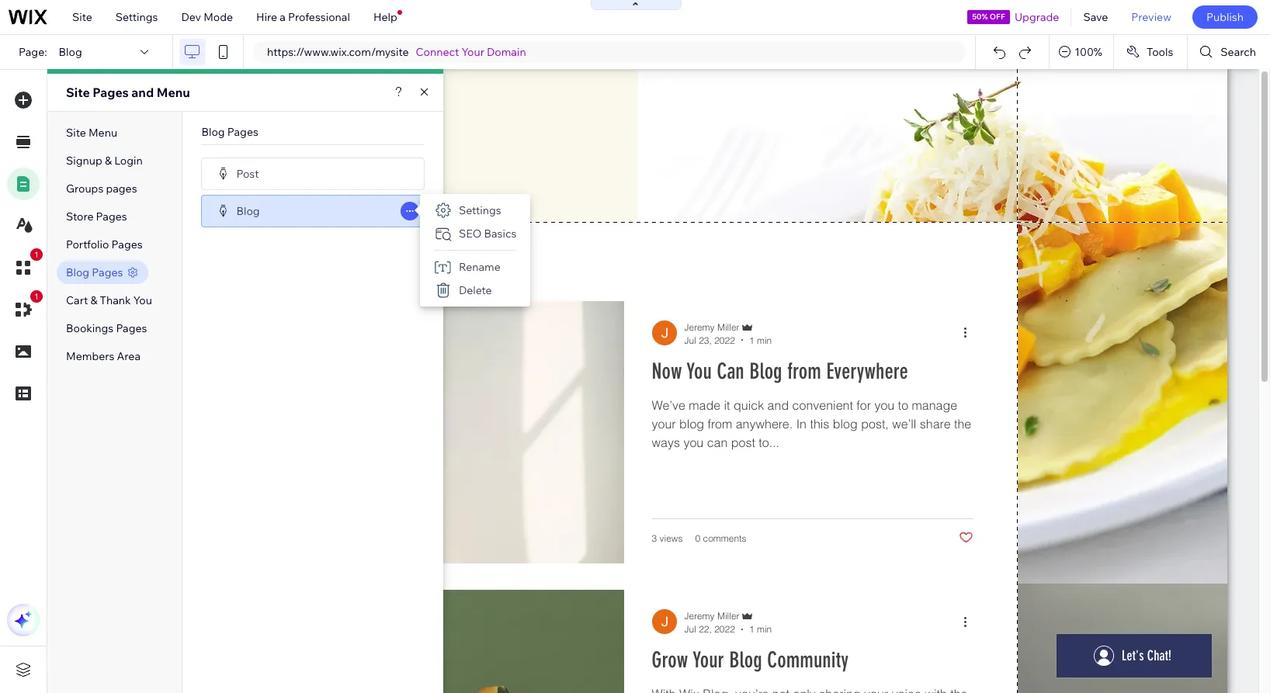 Task type: describe. For each thing, give the bounding box(es) containing it.
bookings pages
[[66, 321, 147, 335]]

pages left and
[[93, 85, 129, 100]]

connect
[[416, 45, 459, 59]]

hire a professional
[[256, 10, 350, 24]]

save button
[[1072, 0, 1120, 34]]

thank
[[100, 293, 131, 307]]

mode
[[203, 10, 233, 24]]

pages
[[106, 182, 137, 196]]

your
[[462, 45, 484, 59]]

domain
[[487, 45, 526, 59]]

tools button
[[1114, 35, 1187, 69]]

seo
[[459, 227, 482, 241]]

site for site pages and menu
[[66, 85, 90, 100]]

site for site
[[72, 10, 92, 24]]

& for signup
[[105, 154, 112, 168]]

preview button
[[1120, 0, 1183, 34]]

pages up portfolio pages
[[96, 210, 127, 224]]

search button
[[1188, 35, 1270, 69]]

100%
[[1075, 45, 1102, 59]]

login
[[114, 154, 143, 168]]

save
[[1083, 10, 1108, 24]]

basics
[[484, 227, 516, 241]]

dev mode
[[181, 10, 233, 24]]

seo basics
[[459, 227, 516, 241]]

50%
[[972, 12, 988, 22]]

tools
[[1147, 45, 1173, 59]]

delete
[[459, 283, 492, 297]]

store pages
[[66, 210, 127, 224]]

pages up the post
[[227, 125, 258, 139]]

pages up area on the bottom left
[[116, 321, 147, 335]]

bookings
[[66, 321, 114, 335]]

50% off
[[972, 12, 1005, 22]]

signup & login
[[66, 154, 143, 168]]

0 horizontal spatial blog pages
[[66, 265, 123, 279]]

https://www.wix.com/mysite
[[267, 45, 409, 59]]

hire
[[256, 10, 277, 24]]

upgrade
[[1015, 10, 1059, 24]]

site menu
[[66, 126, 117, 140]]

& for cart
[[90, 293, 97, 307]]

off
[[990, 12, 1005, 22]]

cart
[[66, 293, 88, 307]]

professional
[[288, 10, 350, 24]]

portfolio pages
[[66, 238, 143, 252]]



Task type: vqa. For each thing, say whether or not it's contained in the screenshot.
some within Welcome to my site. I'm here and I'm real, not just a figment of your imagination. I'm a duck, but that doesn't mean I can't offer valuable content. I take my job seriously, so whether you're looking for a laugh or some serious advice, you have all my attention.
no



Task type: locate. For each thing, give the bounding box(es) containing it.
dev
[[181, 10, 201, 24]]

and
[[131, 85, 154, 100]]

settings
[[116, 10, 158, 24], [459, 203, 501, 217]]

settings left dev
[[116, 10, 158, 24]]

blog pages up the post
[[201, 125, 258, 139]]

0 vertical spatial site
[[72, 10, 92, 24]]

0 horizontal spatial menu
[[88, 126, 117, 140]]

search
[[1221, 45, 1256, 59]]

rename
[[459, 260, 501, 274]]

0 vertical spatial menu
[[157, 85, 190, 100]]

0 horizontal spatial &
[[90, 293, 97, 307]]

0 vertical spatial settings
[[116, 10, 158, 24]]

1 horizontal spatial menu
[[157, 85, 190, 100]]

publish button
[[1192, 5, 1258, 29]]

pages right portfolio
[[111, 238, 143, 252]]

https://www.wix.com/mysite connect your domain
[[267, 45, 526, 59]]

portfolio
[[66, 238, 109, 252]]

pages
[[93, 85, 129, 100], [227, 125, 258, 139], [96, 210, 127, 224], [111, 238, 143, 252], [92, 265, 123, 279], [116, 321, 147, 335]]

preview
[[1131, 10, 1171, 24]]

1 horizontal spatial settings
[[459, 203, 501, 217]]

0 vertical spatial &
[[105, 154, 112, 168]]

0 horizontal spatial settings
[[116, 10, 158, 24]]

store
[[66, 210, 94, 224]]

& right cart
[[90, 293, 97, 307]]

1 horizontal spatial blog pages
[[201, 125, 258, 139]]

menu
[[157, 85, 190, 100], [88, 126, 117, 140]]

blog pages
[[201, 125, 258, 139], [66, 265, 123, 279]]

area
[[117, 349, 141, 363]]

1 vertical spatial &
[[90, 293, 97, 307]]

settings up seo basics
[[459, 203, 501, 217]]

members area
[[66, 349, 141, 363]]

0 vertical spatial blog pages
[[201, 125, 258, 139]]

100% button
[[1050, 35, 1113, 69]]

members
[[66, 349, 114, 363]]

1 vertical spatial menu
[[88, 126, 117, 140]]

2 vertical spatial site
[[66, 126, 86, 140]]

pages up cart & thank you at the top
[[92, 265, 123, 279]]

blog
[[59, 45, 82, 59], [201, 125, 225, 139], [236, 204, 260, 218], [66, 265, 89, 279]]

a
[[280, 10, 286, 24]]

site
[[72, 10, 92, 24], [66, 85, 90, 100], [66, 126, 86, 140]]

&
[[105, 154, 112, 168], [90, 293, 97, 307]]

publish
[[1206, 10, 1244, 24]]

1 vertical spatial site
[[66, 85, 90, 100]]

you
[[133, 293, 152, 307]]

site for site menu
[[66, 126, 86, 140]]

1 horizontal spatial &
[[105, 154, 112, 168]]

menu up signup & login
[[88, 126, 117, 140]]

signup
[[66, 154, 102, 168]]

& left login
[[105, 154, 112, 168]]

groups pages
[[66, 182, 137, 196]]

menu right and
[[157, 85, 190, 100]]

site pages and menu
[[66, 85, 190, 100]]

1 vertical spatial settings
[[459, 203, 501, 217]]

post
[[236, 167, 259, 180]]

groups
[[66, 182, 103, 196]]

help
[[373, 10, 397, 24]]

1 vertical spatial blog pages
[[66, 265, 123, 279]]

blog pages down portfolio
[[66, 265, 123, 279]]

cart & thank you
[[66, 293, 152, 307]]



